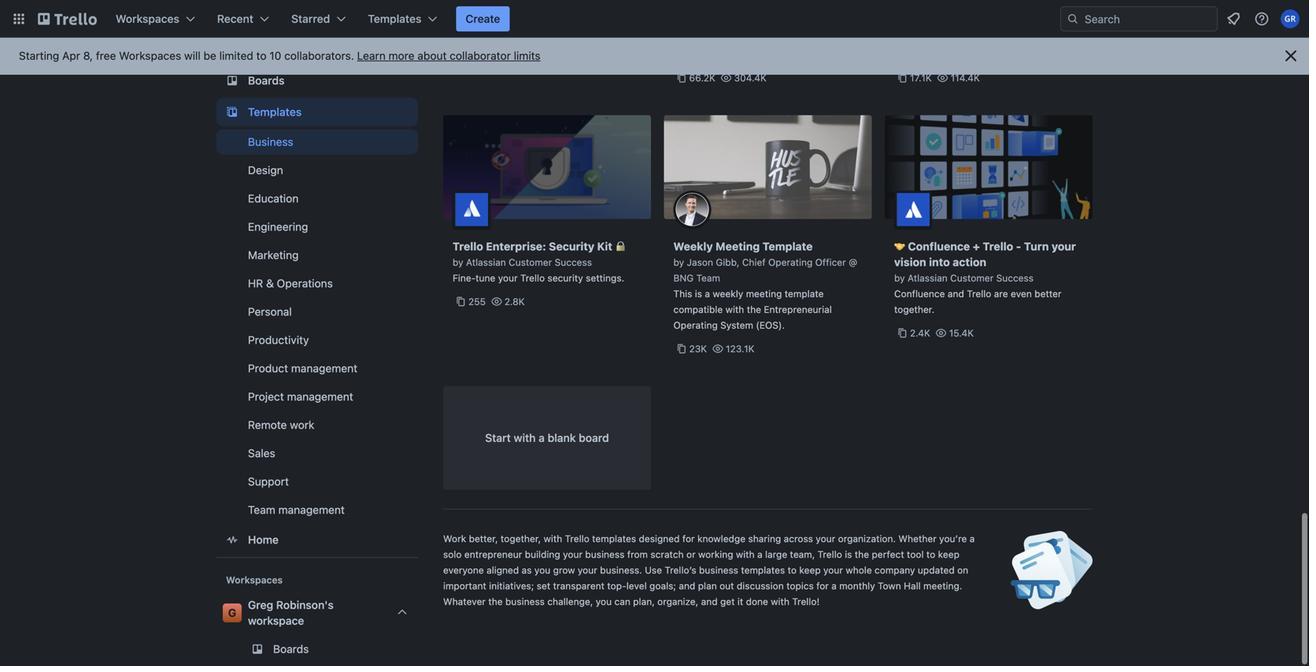Task type: locate. For each thing, give the bounding box(es) containing it.
entrepreneur
[[464, 550, 522, 561]]

1 horizontal spatial for
[[817, 581, 829, 592]]

2 vertical spatial to
[[788, 565, 797, 576]]

0 notifications image
[[1224, 9, 1243, 28]]

a left monthly
[[832, 581, 837, 592]]

management down support link
[[278, 504, 345, 517]]

and
[[948, 289, 964, 300], [679, 581, 695, 592], [701, 597, 718, 608]]

keep down you're
[[938, 550, 960, 561]]

a up compatible
[[705, 289, 710, 300]]

management
[[291, 362, 358, 375], [287, 391, 353, 404], [278, 504, 345, 517]]

1 vertical spatial management
[[287, 391, 353, 404]]

is
[[695, 289, 702, 300], [845, 550, 852, 561]]

greg robinson (gregrobinson96) image
[[1281, 9, 1300, 28]]

business down initiatives;
[[505, 597, 545, 608]]

for right the topics
[[817, 581, 829, 592]]

0 horizontal spatial keep
[[799, 565, 821, 576]]

1 horizontal spatial the
[[747, 304, 761, 315]]

enterprise:
[[486, 240, 546, 253]]

done
[[746, 597, 768, 608]]

templates up business
[[248, 106, 302, 119]]

workspaces
[[116, 12, 179, 25], [119, 49, 181, 62], [226, 575, 283, 586]]

boards link
[[217, 67, 418, 95], [217, 637, 418, 663]]

collaborator
[[450, 49, 511, 62]]

the down meeting
[[747, 304, 761, 315]]

operating down compatible
[[674, 320, 718, 331]]

atlassian customer success image up 🤝
[[894, 191, 932, 229]]

confluence up together.
[[894, 289, 945, 300]]

by up bng
[[674, 257, 684, 268]]

workspaces up greg
[[226, 575, 283, 586]]

0 horizontal spatial team
[[248, 504, 275, 517]]

trello
[[453, 240, 483, 253], [983, 240, 1013, 253], [520, 273, 545, 284], [967, 289, 992, 300], [565, 534, 590, 545], [818, 550, 842, 561]]

boards for 2nd boards link from the bottom of the page
[[248, 74, 285, 87]]

security
[[548, 273, 583, 284]]

workspaces up free
[[116, 12, 179, 25]]

0 horizontal spatial templates
[[248, 106, 302, 119]]

2 horizontal spatial business
[[699, 565, 738, 576]]

boards down 10
[[248, 74, 285, 87]]

business
[[585, 550, 625, 561], [699, 565, 738, 576], [505, 597, 545, 608]]

0 vertical spatial success
[[555, 257, 592, 268]]

2 horizontal spatial and
[[948, 289, 964, 300]]

1 horizontal spatial by
[[674, 257, 684, 268]]

🤝 confluence + trello - turn your vision into action by atlassian customer success confluence and trello are even better together.
[[894, 240, 1076, 315]]

0 vertical spatial templates
[[368, 12, 422, 25]]

management down productivity link
[[291, 362, 358, 375]]

success up even
[[996, 273, 1034, 284]]

your inside 🤝 confluence + trello - turn your vision into action by atlassian customer success confluence and trello are even better together.
[[1052, 240, 1076, 253]]

education
[[248, 192, 299, 205]]

to up the topics
[[788, 565, 797, 576]]

0 vertical spatial keep
[[938, 550, 960, 561]]

atlassian up tune
[[466, 257, 506, 268]]

2 horizontal spatial by
[[894, 273, 905, 284]]

with
[[726, 304, 744, 315], [514, 432, 536, 445], [544, 534, 562, 545], [736, 550, 755, 561], [771, 597, 790, 608]]

a left blank
[[539, 432, 545, 445]]

and inside 🤝 confluence + trello - turn your vision into action by atlassian customer success confluence and trello are even better together.
[[948, 289, 964, 300]]

0 horizontal spatial customer
[[509, 257, 552, 268]]

0 vertical spatial business
[[585, 550, 625, 561]]

home image
[[223, 531, 242, 550]]

collaborators.
[[284, 49, 354, 62]]

2 vertical spatial management
[[278, 504, 345, 517]]

atlassian inside the trello enterprise: security kit 🔒 by atlassian customer success fine-tune your trello security settings.
[[466, 257, 506, 268]]

keep down team,
[[799, 565, 821, 576]]

+
[[973, 240, 980, 253]]

management down product management link
[[287, 391, 353, 404]]

1 horizontal spatial is
[[845, 550, 852, 561]]

business.
[[600, 565, 642, 576]]

operating
[[768, 257, 813, 268], [674, 320, 718, 331]]

workspaces inside workspaces dropdown button
[[116, 12, 179, 25]]

is inside work better, together, with trello templates designed for knowledge sharing across your organization. whether you're a solo entrepreneur building your business from scratch or working with a large team, trello is the perfect tool to keep everyone aligned as you grow your business. use trello's business templates to keep your whole company updated on important initiatives; set transparent top-level goals; and plan out discussion topics for a monthly town hall meeting. whatever the business challenge, you can plan, organize, and get it done with trello!
[[845, 550, 852, 561]]

management for team management
[[278, 504, 345, 517]]

1 vertical spatial is
[[845, 550, 852, 561]]

primary element
[[0, 0, 1309, 38]]

atlassian
[[466, 257, 506, 268], [908, 273, 948, 284]]

1 vertical spatial templates
[[248, 106, 302, 119]]

boards for second boards link from the top
[[273, 643, 309, 656]]

2 horizontal spatial to
[[927, 550, 936, 561]]

1 vertical spatial boards
[[273, 643, 309, 656]]

a inside button
[[539, 432, 545, 445]]

the up whole
[[855, 550, 869, 561]]

productivity link
[[217, 328, 418, 353]]

confluence up into
[[908, 240, 970, 253]]

sharing
[[748, 534, 781, 545]]

templates
[[592, 534, 636, 545], [741, 565, 785, 576]]

0 horizontal spatial by
[[453, 257, 463, 268]]

and down "plan"
[[701, 597, 718, 608]]

0 vertical spatial atlassian
[[466, 257, 506, 268]]

trello up "grow"
[[565, 534, 590, 545]]

team management
[[248, 504, 345, 517]]

17.1k
[[910, 72, 932, 83]]

board
[[579, 432, 609, 445]]

1 vertical spatial confluence
[[894, 289, 945, 300]]

business up business.
[[585, 550, 625, 561]]

your right tune
[[498, 273, 518, 284]]

you down building
[[535, 565, 551, 576]]

0 vertical spatial team
[[696, 273, 720, 284]]

2.8k
[[505, 296, 525, 307]]

customer down action
[[950, 273, 994, 284]]

1 vertical spatial templates
[[741, 565, 785, 576]]

0 vertical spatial boards link
[[217, 67, 418, 95]]

by down vision
[[894, 273, 905, 284]]

the down initiatives;
[[488, 597, 503, 608]]

for
[[682, 534, 695, 545], [817, 581, 829, 592]]

customer down "enterprise:"
[[509, 257, 552, 268]]

0 horizontal spatial operating
[[674, 320, 718, 331]]

0 horizontal spatial you
[[535, 565, 551, 576]]

1 vertical spatial for
[[817, 581, 829, 592]]

0 horizontal spatial for
[[682, 534, 695, 545]]

team down jason
[[696, 273, 720, 284]]

1 vertical spatial and
[[679, 581, 695, 592]]

operating down "template"
[[768, 257, 813, 268]]

organization.
[[838, 534, 896, 545]]

workspaces down workspaces dropdown button
[[119, 49, 181, 62]]

templates
[[368, 12, 422, 25], [248, 106, 302, 119]]

with up "system"
[[726, 304, 744, 315]]

2 vertical spatial business
[[505, 597, 545, 608]]

304.4k
[[734, 72, 767, 83]]

customer inside 🤝 confluence + trello - turn your vision into action by atlassian customer success confluence and trello are even better together.
[[950, 273, 994, 284]]

support
[[248, 476, 289, 489]]

can
[[614, 597, 631, 608]]

is up whole
[[845, 550, 852, 561]]

0 vertical spatial the
[[747, 304, 761, 315]]

0 horizontal spatial business
[[505, 597, 545, 608]]

meeting
[[716, 240, 760, 253]]

0 vertical spatial management
[[291, 362, 358, 375]]

0 horizontal spatial the
[[488, 597, 503, 608]]

your up "grow"
[[563, 550, 583, 561]]

with down sharing
[[736, 550, 755, 561]]

by up "fine-"
[[453, 257, 463, 268]]

boards link down the collaborators.
[[217, 67, 418, 95]]

0 horizontal spatial and
[[679, 581, 695, 592]]

2 atlassian customer success image from the left
[[894, 191, 932, 229]]

2.4k
[[910, 328, 931, 339]]

workspace
[[248, 615, 304, 628]]

by
[[453, 257, 463, 268], [674, 257, 684, 268], [894, 273, 905, 284]]

across
[[784, 534, 813, 545]]

by inside weekly meeting template by jason gibb, chief operating officer @ bng team this is a weekly meeting template compatible with the entrepreneurial operating system (eos).
[[674, 257, 684, 268]]

1 boards link from the top
[[217, 67, 418, 95]]

start with a blank board
[[485, 432, 609, 445]]

templates up from
[[592, 534, 636, 545]]

1 horizontal spatial operating
[[768, 257, 813, 268]]

🤝
[[894, 240, 905, 253]]

atlassian customer success image for trello
[[453, 191, 490, 229]]

trello left -
[[983, 240, 1013, 253]]

the
[[747, 304, 761, 315], [855, 550, 869, 561], [488, 597, 503, 608]]

chief
[[742, 257, 766, 268]]

meeting
[[746, 289, 782, 300]]

template
[[763, 240, 813, 253]]

1 horizontal spatial atlassian
[[908, 273, 948, 284]]

0 vertical spatial customer
[[509, 257, 552, 268]]

team,
[[790, 550, 815, 561]]

0 horizontal spatial atlassian
[[466, 257, 506, 268]]

learn
[[357, 49, 386, 62]]

tool
[[907, 550, 924, 561]]

remote work link
[[217, 413, 418, 438]]

1 atlassian customer success image from the left
[[453, 191, 490, 229]]

2 vertical spatial and
[[701, 597, 718, 608]]

0 horizontal spatial is
[[695, 289, 702, 300]]

0 vertical spatial is
[[695, 289, 702, 300]]

1 vertical spatial team
[[248, 504, 275, 517]]

success inside 🤝 confluence + trello - turn your vision into action by atlassian customer success confluence and trello are even better together.
[[996, 273, 1034, 284]]

1 horizontal spatial templates
[[368, 12, 422, 25]]

use
[[645, 565, 662, 576]]

0 vertical spatial operating
[[768, 257, 813, 268]]

with right start at the bottom of the page
[[514, 432, 536, 445]]

keep
[[938, 550, 960, 561], [799, 565, 821, 576]]

(eos).
[[756, 320, 785, 331]]

1 horizontal spatial business
[[585, 550, 625, 561]]

set
[[537, 581, 551, 592]]

1 horizontal spatial team
[[696, 273, 720, 284]]

to left 10
[[256, 49, 267, 62]]

1 horizontal spatial success
[[996, 273, 1034, 284]]

product
[[248, 362, 288, 375]]

you left 'can'
[[596, 597, 612, 608]]

personal link
[[217, 300, 418, 325]]

team down "support"
[[248, 504, 275, 517]]

to right 'tool'
[[927, 550, 936, 561]]

2 vertical spatial workspaces
[[226, 575, 283, 586]]

success down security
[[555, 257, 592, 268]]

boards link down greg robinson's workspace
[[217, 637, 418, 663]]

atlassian customer success image up "enterprise:"
[[453, 191, 490, 229]]

1 vertical spatial success
[[996, 273, 1034, 284]]

boards down workspace
[[273, 643, 309, 656]]

10
[[270, 49, 281, 62]]

1 horizontal spatial customer
[[950, 273, 994, 284]]

sales
[[248, 447, 275, 460]]

0 vertical spatial to
[[256, 49, 267, 62]]

atlassian customer success image
[[453, 191, 490, 229], [894, 191, 932, 229]]

together.
[[894, 304, 935, 315]]

out
[[720, 581, 734, 592]]

team management link
[[217, 498, 418, 523]]

marketing link
[[217, 243, 418, 268]]

templates up discussion
[[741, 565, 785, 576]]

0 horizontal spatial templates
[[592, 534, 636, 545]]

1 vertical spatial the
[[855, 550, 869, 561]]

work
[[290, 419, 314, 432]]

by inside 🤝 confluence + trello - turn your vision into action by atlassian customer success confluence and trello are even better together.
[[894, 273, 905, 284]]

is right this
[[695, 289, 702, 300]]

1 vertical spatial you
[[596, 597, 612, 608]]

0 horizontal spatial success
[[555, 257, 592, 268]]

atlassian down into
[[908, 273, 948, 284]]

66.2k
[[689, 72, 716, 83]]

0 vertical spatial and
[[948, 289, 964, 300]]

1 vertical spatial operating
[[674, 320, 718, 331]]

your right across
[[816, 534, 836, 545]]

and down trello's
[[679, 581, 695, 592]]

to
[[256, 49, 267, 62], [927, 550, 936, 561], [788, 565, 797, 576]]

starting
[[19, 49, 59, 62]]

1 vertical spatial customer
[[950, 273, 994, 284]]

1 horizontal spatial atlassian customer success image
[[894, 191, 932, 229]]

0 vertical spatial workspaces
[[116, 12, 179, 25]]

0 vertical spatial boards
[[248, 74, 285, 87]]

bng
[[674, 273, 694, 284]]

templates up more on the top of the page
[[368, 12, 422, 25]]

a inside weekly meeting template by jason gibb, chief operating officer @ bng team this is a weekly meeting template compatible with the entrepreneurial operating system (eos).
[[705, 289, 710, 300]]

business down working in the right of the page
[[699, 565, 738, 576]]

remote work
[[248, 419, 314, 432]]

confluence
[[908, 240, 970, 253], [894, 289, 945, 300]]

team
[[696, 273, 720, 284], [248, 504, 275, 517]]

weekly
[[674, 240, 713, 253]]

1 vertical spatial atlassian
[[908, 273, 948, 284]]

a left large
[[757, 550, 763, 561]]

and down action
[[948, 289, 964, 300]]

customer
[[509, 257, 552, 268], [950, 273, 994, 284]]

0 horizontal spatial atlassian customer success image
[[453, 191, 490, 229]]

management for project management
[[287, 391, 353, 404]]

1 vertical spatial boards link
[[217, 637, 418, 663]]

your left whole
[[824, 565, 843, 576]]

turn
[[1024, 240, 1049, 253]]

engineering
[[248, 221, 308, 234]]

trello!
[[792, 597, 820, 608]]

for up or
[[682, 534, 695, 545]]

are
[[994, 289, 1008, 300]]

templates inside "dropdown button"
[[368, 12, 422, 25]]

255
[[468, 296, 486, 307]]

your right turn
[[1052, 240, 1076, 253]]



Task type: describe. For each thing, give the bounding box(es) containing it.
-
[[1016, 240, 1021, 253]]

updated
[[918, 565, 955, 576]]

or
[[687, 550, 696, 561]]

limits
[[514, 49, 541, 62]]

kit
[[597, 240, 612, 253]]

trello right team,
[[818, 550, 842, 561]]

1 horizontal spatial and
[[701, 597, 718, 608]]

weekly meeting template by jason gibb, chief operating officer @ bng team this is a weekly meeting template compatible with the entrepreneurial operating system (eos).
[[674, 240, 857, 331]]

team inside team management link
[[248, 504, 275, 517]]

productivity
[[248, 334, 309, 347]]

weekly
[[713, 289, 743, 300]]

fine-
[[453, 273, 476, 284]]

template board image
[[223, 103, 242, 122]]

topics
[[787, 581, 814, 592]]

is inside weekly meeting template by jason gibb, chief operating officer @ bng team this is a weekly meeting template compatible with the entrepreneurial operating system (eos).
[[695, 289, 702, 300]]

sales link
[[217, 441, 418, 467]]

1 horizontal spatial templates
[[741, 565, 785, 576]]

design
[[248, 164, 283, 177]]

trello's
[[665, 565, 696, 576]]

1 horizontal spatial you
[[596, 597, 612, 608]]

0 horizontal spatial to
[[256, 49, 267, 62]]

open information menu image
[[1254, 11, 1270, 27]]

business icon image
[[991, 530, 1093, 612]]

atlassian customer success image for 🤝
[[894, 191, 932, 229]]

plan
[[698, 581, 717, 592]]

officer
[[815, 257, 846, 268]]

hr & operations
[[248, 277, 333, 290]]

recent
[[217, 12, 254, 25]]

with right done
[[771, 597, 790, 608]]

about
[[418, 49, 447, 62]]

🔒
[[615, 240, 626, 253]]

a right you're
[[970, 534, 975, 545]]

start with a blank board button
[[443, 387, 651, 490]]

search image
[[1067, 13, 1079, 25]]

security
[[549, 240, 595, 253]]

entrepreneurial
[[764, 304, 832, 315]]

15.4k
[[949, 328, 974, 339]]

designed
[[639, 534, 680, 545]]

trello left are
[[967, 289, 992, 300]]

initiatives;
[[489, 581, 534, 592]]

level
[[626, 581, 647, 592]]

product management
[[248, 362, 358, 375]]

0 vertical spatial confluence
[[908, 240, 970, 253]]

0 vertical spatial templates
[[592, 534, 636, 545]]

1 vertical spatial workspaces
[[119, 49, 181, 62]]

top-
[[607, 581, 627, 592]]

gibb,
[[716, 257, 740, 268]]

atlassian inside 🤝 confluence + trello - turn your vision into action by atlassian customer success confluence and trello are even better together.
[[908, 273, 948, 284]]

templates button
[[358, 6, 447, 31]]

trello enterprise: security kit 🔒 by atlassian customer success fine-tune your trello security settings.
[[453, 240, 626, 284]]

0 vertical spatial you
[[535, 565, 551, 576]]

template
[[785, 289, 824, 300]]

the inside weekly meeting template by jason gibb, chief operating officer @ bng team this is a weekly meeting template compatible with the entrepreneurial operating system (eos).
[[747, 304, 761, 315]]

starred
[[291, 12, 330, 25]]

management for product management
[[291, 362, 358, 375]]

compatible
[[674, 304, 723, 315]]

plan,
[[633, 597, 655, 608]]

success inside the trello enterprise: security kit 🔒 by atlassian customer success fine-tune your trello security settings.
[[555, 257, 592, 268]]

114.4k
[[951, 72, 980, 83]]

be
[[204, 49, 216, 62]]

templates link
[[217, 98, 418, 127]]

1 vertical spatial to
[[927, 550, 936, 561]]

2 vertical spatial the
[[488, 597, 503, 608]]

2 horizontal spatial the
[[855, 550, 869, 561]]

work
[[443, 534, 466, 545]]

get
[[720, 597, 735, 608]]

will
[[184, 49, 201, 62]]

whether
[[899, 534, 937, 545]]

large
[[765, 550, 787, 561]]

8,
[[83, 49, 93, 62]]

into
[[929, 256, 950, 269]]

product management link
[[217, 356, 418, 382]]

by inside the trello enterprise: security kit 🔒 by atlassian customer success fine-tune your trello security settings.
[[453, 257, 463, 268]]

limited
[[219, 49, 253, 62]]

1 vertical spatial business
[[699, 565, 738, 576]]

with up building
[[544, 534, 562, 545]]

discussion
[[737, 581, 784, 592]]

whatever
[[443, 597, 486, 608]]

1 vertical spatial keep
[[799, 565, 821, 576]]

Search field
[[1079, 7, 1217, 31]]

starting apr 8, free workspaces will be limited to 10 collaborators. learn more about collaborator limits
[[19, 49, 541, 62]]

solo
[[443, 550, 462, 561]]

hr
[[248, 277, 263, 290]]

education link
[[217, 186, 418, 212]]

with inside weekly meeting template by jason gibb, chief operating officer @ bng team this is a weekly meeting template compatible with the entrepreneurial operating system (eos).
[[726, 304, 744, 315]]

2 boards link from the top
[[217, 637, 418, 663]]

trello up "fine-"
[[453, 240, 483, 253]]

free
[[96, 49, 116, 62]]

1 horizontal spatial keep
[[938, 550, 960, 561]]

system
[[720, 320, 753, 331]]

more
[[389, 49, 415, 62]]

1 horizontal spatial to
[[788, 565, 797, 576]]

your up transparent
[[578, 565, 597, 576]]

design link
[[217, 158, 418, 183]]

home link
[[217, 526, 418, 555]]

jason gibb, chief operating officer @ bng team image
[[674, 191, 711, 229]]

aligned
[[487, 565, 519, 576]]

building
[[525, 550, 560, 561]]

0 vertical spatial for
[[682, 534, 695, 545]]

monthly
[[839, 581, 875, 592]]

with inside button
[[514, 432, 536, 445]]

company
[[875, 565, 915, 576]]

tune
[[476, 273, 495, 284]]

customer inside the trello enterprise: security kit 🔒 by atlassian customer success fine-tune your trello security settings.
[[509, 257, 552, 268]]

marketing
[[248, 249, 299, 262]]

hr & operations link
[[217, 271, 418, 297]]

greg robinson's workspace
[[248, 599, 334, 628]]

meeting.
[[924, 581, 962, 592]]

better,
[[469, 534, 498, 545]]

apr
[[62, 49, 80, 62]]

board image
[[223, 71, 242, 90]]

business link
[[217, 130, 418, 155]]

123.1k
[[726, 344, 755, 355]]

town
[[878, 581, 901, 592]]

even
[[1011, 289, 1032, 300]]

your inside the trello enterprise: security kit 🔒 by atlassian customer success fine-tune your trello security settings.
[[498, 273, 518, 284]]

team inside weekly meeting template by jason gibb, chief operating officer @ bng team this is a weekly meeting template compatible with the entrepreneurial operating system (eos).
[[696, 273, 720, 284]]

better
[[1035, 289, 1062, 300]]

settings.
[[586, 273, 624, 284]]

vision
[[894, 256, 926, 269]]

work better, together, with trello templates designed for knowledge sharing across your organization. whether you're a solo entrepreneur building your business from scratch or working with a large team, trello is the perfect tool to keep everyone aligned as you grow your business. use trello's business templates to keep your whole company updated on important initiatives; set transparent top-level goals; and plan out discussion topics for a monthly town hall meeting. whatever the business challenge, you can plan, organize, and get it done with trello!
[[443, 534, 975, 608]]

trello up 2.8k
[[520, 273, 545, 284]]

goals;
[[650, 581, 676, 592]]

back to home image
[[38, 6, 97, 31]]

whole
[[846, 565, 872, 576]]



Task type: vqa. For each thing, say whether or not it's contained in the screenshot.


